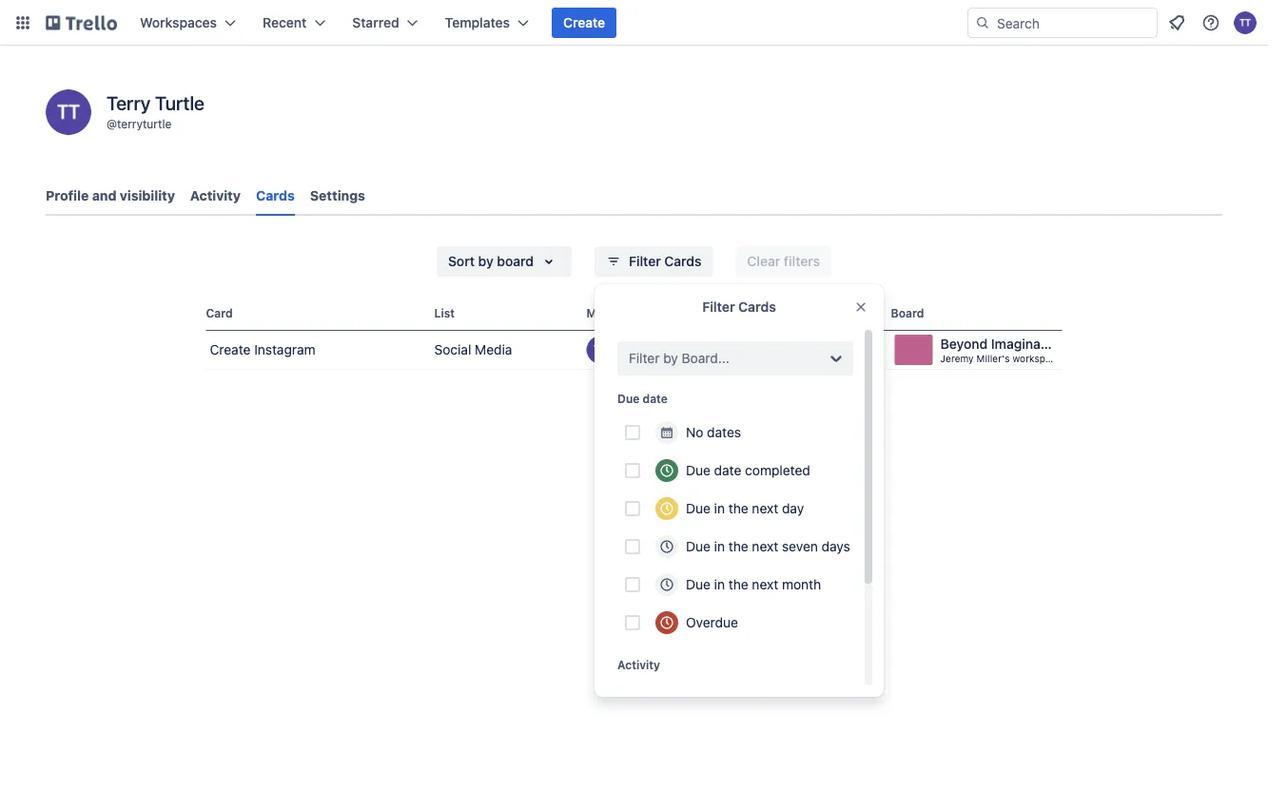 Task type: vqa. For each thing, say whether or not it's contained in the screenshot.
garyorlando
no



Task type: describe. For each thing, give the bounding box(es) containing it.
the for seven
[[729, 539, 748, 555]]

starred
[[352, 15, 399, 30]]

1 vertical spatial date
[[643, 392, 668, 405]]

1 horizontal spatial filter cards
[[702, 299, 776, 315]]

templates
[[445, 15, 510, 30]]

jeremy
[[940, 353, 974, 364]]

sort
[[448, 254, 475, 269]]

board
[[891, 306, 924, 320]]

starred button
[[341, 8, 430, 38]]

the for day
[[729, 501, 748, 517]]

1 vertical spatial due date
[[617, 392, 668, 405]]

due down no
[[686, 463, 711, 479]]

back to home image
[[46, 8, 117, 38]]

templates button
[[434, 8, 540, 38]]

2 vertical spatial filter
[[629, 351, 660, 366]]

2 horizontal spatial cards
[[738, 299, 776, 315]]

social media
[[434, 342, 512, 358]]

activity link
[[190, 179, 241, 213]]

0 horizontal spatial terry turtle (terryturtle) image
[[586, 336, 615, 364]]

in for due in the next seven days
[[714, 539, 725, 555]]

Search field
[[990, 9, 1157, 37]]

seven
[[782, 539, 818, 555]]

terry turtle (terryturtle) image
[[46, 89, 91, 135]]

recent button
[[251, 8, 337, 38]]

overdue
[[686, 615, 738, 631]]

profile and visibility
[[46, 188, 175, 204]]

due down the due in the next day
[[686, 539, 711, 555]]

due in the next seven days
[[686, 539, 850, 555]]

no dates
[[686, 425, 741, 440]]

sort by board
[[448, 254, 534, 269]]

filter cards button
[[595, 246, 713, 277]]

filters
[[784, 254, 820, 269]]

board
[[497, 254, 534, 269]]

filter cards inside button
[[629, 254, 702, 269]]

terry
[[107, 91, 151, 114]]

open information menu image
[[1202, 13, 1221, 32]]

in for due in the next day
[[714, 501, 725, 517]]

due down due date completed
[[686, 501, 711, 517]]

cards link
[[256, 179, 295, 216]]

filter by board...
[[629, 351, 729, 366]]

imagination
[[991, 336, 1065, 352]]

card
[[206, 306, 233, 320]]

settings
[[310, 188, 365, 204]]

next for day
[[752, 501, 778, 517]]

terry turtle @ terryturtle
[[107, 91, 205, 130]]

days
[[822, 539, 850, 555]]

the for month
[[729, 577, 748, 593]]

profile
[[46, 188, 89, 204]]

list
[[434, 306, 455, 320]]



Task type: locate. For each thing, give the bounding box(es) containing it.
clear filters button
[[736, 246, 831, 277]]

date down filter by board...
[[643, 392, 668, 405]]

filter down members
[[629, 351, 660, 366]]

1 vertical spatial create
[[210, 342, 251, 358]]

1 vertical spatial terry turtle (terryturtle) image
[[586, 336, 615, 364]]

workspaces button
[[128, 8, 247, 38]]

by for sort
[[478, 254, 494, 269]]

0 vertical spatial filter
[[629, 254, 661, 269]]

create inside button
[[563, 15, 605, 30]]

the up overdue
[[729, 577, 748, 593]]

2 vertical spatial date
[[714, 463, 741, 479]]

next for month
[[752, 577, 778, 593]]

the down due date completed
[[729, 501, 748, 517]]

1 vertical spatial in
[[714, 539, 725, 555]]

clear
[[747, 254, 780, 269]]

by
[[478, 254, 494, 269], [663, 351, 678, 366]]

1 horizontal spatial date
[[714, 463, 741, 479]]

filter cards up members
[[629, 254, 702, 269]]

date down dates
[[714, 463, 741, 479]]

filter
[[629, 254, 661, 269], [702, 299, 735, 315], [629, 351, 660, 366]]

filter inside button
[[629, 254, 661, 269]]

2 the from the top
[[729, 539, 748, 555]]

2 vertical spatial cards
[[738, 299, 776, 315]]

3 the from the top
[[729, 577, 748, 593]]

0 vertical spatial date
[[773, 306, 798, 320]]

by right sort
[[478, 254, 494, 269]]

month
[[782, 577, 821, 593]]

next for seven
[[752, 539, 778, 555]]

primary element
[[0, 0, 1268, 46]]

profile and visibility link
[[46, 179, 175, 213]]

the down the due in the next day
[[729, 539, 748, 555]]

date
[[773, 306, 798, 320], [643, 392, 668, 405], [714, 463, 741, 479]]

create for create
[[563, 15, 605, 30]]

instagram
[[254, 342, 315, 358]]

the
[[729, 501, 748, 517], [729, 539, 748, 555], [729, 577, 748, 593]]

0 horizontal spatial by
[[478, 254, 494, 269]]

visibility
[[120, 188, 175, 204]]

1 horizontal spatial due date
[[748, 306, 798, 320]]

1 horizontal spatial by
[[663, 351, 678, 366]]

in down due date completed
[[714, 501, 725, 517]]

2 vertical spatial the
[[729, 577, 748, 593]]

filter cards down clear
[[702, 299, 776, 315]]

2 in from the top
[[714, 539, 725, 555]]

1 in from the top
[[714, 501, 725, 517]]

0 horizontal spatial cards
[[256, 188, 295, 204]]

dates
[[707, 425, 741, 440]]

by left board...
[[663, 351, 678, 366]]

terry turtle (terryturtle) image right open information menu image
[[1234, 11, 1257, 34]]

clear filters
[[747, 254, 820, 269]]

in up overdue
[[714, 577, 725, 593]]

social
[[434, 342, 471, 358]]

due down clear
[[748, 306, 770, 320]]

due date down filter by board...
[[617, 392, 668, 405]]

@
[[107, 117, 117, 130]]

0 notifications image
[[1165, 11, 1188, 34]]

by for filter
[[663, 351, 678, 366]]

0 vertical spatial next
[[752, 501, 778, 517]]

1 horizontal spatial cards
[[664, 254, 702, 269]]

and
[[92, 188, 116, 204]]

completed
[[745, 463, 810, 479]]

board...
[[682, 351, 729, 366]]

due
[[748, 306, 770, 320], [617, 392, 640, 405], [686, 463, 711, 479], [686, 501, 711, 517], [686, 539, 711, 555], [686, 577, 711, 593]]

filter cards
[[629, 254, 702, 269], [702, 299, 776, 315]]

0 vertical spatial activity
[[190, 188, 241, 204]]

filter up members
[[629, 254, 661, 269]]

members
[[586, 306, 639, 320]]

0 vertical spatial create
[[563, 15, 605, 30]]

1 horizontal spatial activity
[[617, 658, 660, 672]]

1 vertical spatial next
[[752, 539, 778, 555]]

0 horizontal spatial filter cards
[[629, 254, 702, 269]]

due date completed
[[686, 463, 810, 479]]

beyond imagination jeremy miller's workspace
[[940, 336, 1065, 364]]

create instagram
[[210, 342, 315, 358]]

filter up board...
[[702, 299, 735, 315]]

day
[[782, 501, 804, 517]]

3 next from the top
[[752, 577, 778, 593]]

1 vertical spatial activity
[[617, 658, 660, 672]]

no
[[686, 425, 703, 440]]

in down the due in the next day
[[714, 539, 725, 555]]

in for due in the next month
[[714, 577, 725, 593]]

miller's
[[977, 353, 1010, 364]]

recent
[[263, 15, 307, 30]]

cards down clear
[[738, 299, 776, 315]]

media
[[475, 342, 512, 358]]

0 vertical spatial filter cards
[[629, 254, 702, 269]]

1 horizontal spatial create
[[563, 15, 605, 30]]

search image
[[975, 15, 990, 30]]

due date down clear filters button
[[748, 306, 798, 320]]

0 vertical spatial in
[[714, 501, 725, 517]]

due in the next day
[[686, 501, 804, 517]]

sort by board button
[[437, 246, 572, 277]]

due date
[[748, 306, 798, 320], [617, 392, 668, 405]]

0 horizontal spatial create
[[210, 342, 251, 358]]

next left month
[[752, 577, 778, 593]]

0 vertical spatial due date
[[748, 306, 798, 320]]

next left day
[[752, 501, 778, 517]]

next left seven
[[752, 539, 778, 555]]

due down filter by board...
[[617, 392, 640, 405]]

terry turtle (terryturtle) image down members
[[586, 336, 615, 364]]

1 vertical spatial cards
[[664, 254, 702, 269]]

date down clear filters button
[[773, 306, 798, 320]]

0 vertical spatial terry turtle (terryturtle) image
[[1234, 11, 1257, 34]]

turtle
[[155, 91, 205, 114]]

create for create instagram
[[210, 342, 251, 358]]

due up overdue
[[686, 577, 711, 593]]

2 vertical spatial in
[[714, 577, 725, 593]]

0 vertical spatial the
[[729, 501, 748, 517]]

2 horizontal spatial date
[[773, 306, 798, 320]]

cards right 'activity' link on the top of page
[[256, 188, 295, 204]]

cards inside button
[[664, 254, 702, 269]]

0 horizontal spatial activity
[[190, 188, 241, 204]]

create instagram link
[[206, 331, 427, 369]]

0 vertical spatial cards
[[256, 188, 295, 204]]

in
[[714, 501, 725, 517], [714, 539, 725, 555], [714, 577, 725, 593]]

1 the from the top
[[729, 501, 748, 517]]

workspaces
[[140, 15, 217, 30]]

by inside sort by board dropdown button
[[478, 254, 494, 269]]

1 horizontal spatial terry turtle (terryturtle) image
[[1234, 11, 1257, 34]]

create
[[563, 15, 605, 30], [210, 342, 251, 358]]

1 vertical spatial filter cards
[[702, 299, 776, 315]]

due in the next month
[[686, 577, 821, 593]]

cards
[[256, 188, 295, 204], [664, 254, 702, 269], [738, 299, 776, 315]]

close popover image
[[853, 300, 869, 315]]

settings link
[[310, 179, 365, 213]]

terry turtle (terryturtle) image
[[1234, 11, 1257, 34], [586, 336, 615, 364]]

0 vertical spatial by
[[478, 254, 494, 269]]

2 vertical spatial next
[[752, 577, 778, 593]]

1 vertical spatial by
[[663, 351, 678, 366]]

3 in from the top
[[714, 577, 725, 593]]

next
[[752, 501, 778, 517], [752, 539, 778, 555], [752, 577, 778, 593]]

1 vertical spatial the
[[729, 539, 748, 555]]

2 next from the top
[[752, 539, 778, 555]]

1 next from the top
[[752, 501, 778, 517]]

workspace
[[1013, 353, 1062, 364]]

0 horizontal spatial date
[[643, 392, 668, 405]]

terryturtle
[[117, 117, 171, 130]]

1 vertical spatial filter
[[702, 299, 735, 315]]

cards left clear
[[664, 254, 702, 269]]

0 horizontal spatial due date
[[617, 392, 668, 405]]

create button
[[552, 8, 617, 38]]

activity
[[190, 188, 241, 204], [617, 658, 660, 672]]

beyond
[[940, 336, 988, 352]]



